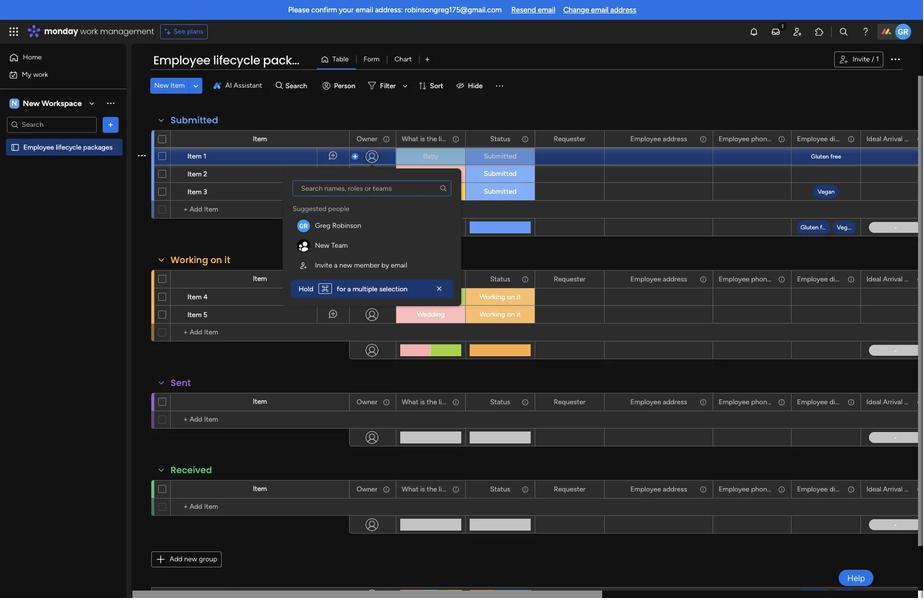 Task type: describe. For each thing, give the bounding box(es) containing it.
4 event? from the top
[[450, 485, 471, 494]]

employee for third employee phone number field from the top of the page
[[719, 398, 749, 406]]

2 + add item text field from the top
[[176, 501, 345, 513]]

1 arrival from the top
[[883, 135, 903, 143]]

it inside field
[[225, 254, 230, 266]]

1 vertical spatial free
[[820, 224, 831, 231]]

selection
[[379, 285, 408, 294]]

Received field
[[168, 464, 215, 477]]

3 owner field from the top
[[354, 397, 380, 408]]

workspace options image
[[106, 98, 116, 108]]

home button
[[6, 50, 107, 65]]

add view image
[[425, 56, 429, 63]]

1 what is the life event? field from the top
[[399, 134, 471, 145]]

Employee lifecycle packages field
[[151, 52, 321, 69]]

baby
[[423, 152, 439, 161]]

ai assistant button
[[209, 78, 266, 94]]

invite / 1
[[853, 55, 879, 63]]

home
[[23, 53, 42, 62]]

phone for third employee phone number field from the top of the page
[[751, 398, 771, 406]]

team
[[331, 242, 348, 250]]

received
[[171, 464, 212, 477]]

help
[[847, 574, 865, 584]]

table button
[[317, 52, 356, 67]]

1 restriction from the top
[[853, 135, 885, 143]]

0 vertical spatial gluten
[[811, 153, 829, 160]]

v2 search image
[[276, 80, 283, 91]]

employee for second employee phone number field from the top
[[719, 275, 749, 283]]

1 requester from the top
[[554, 135, 586, 143]]

work anniversary
[[404, 293, 458, 302]]

1 horizontal spatial new
[[339, 261, 352, 270]]

2 dietary from the top
[[830, 275, 851, 283]]

person
[[334, 82, 355, 90]]

3 what is the life event? from the top
[[402, 398, 471, 406]]

submitted inside 'field'
[[171, 114, 218, 126]]

address for 3rd employee address field from the bottom of the page
[[663, 275, 687, 283]]

3 ideal arrival date field from the top
[[864, 397, 919, 408]]

phone for fourth employee phone number field from the top
[[751, 485, 771, 494]]

employee for 1st employee dietary restriction field from the bottom
[[797, 485, 828, 494]]

anniversary
[[421, 293, 458, 302]]

table
[[332, 55, 349, 63]]

1 + add item text field from the top
[[176, 204, 345, 216]]

person button
[[318, 78, 361, 94]]

3 status field from the top
[[488, 397, 513, 408]]

family illness
[[410, 187, 451, 196]]

4 date from the top
[[904, 485, 919, 494]]

2 + add item text field from the top
[[176, 327, 345, 339]]

item inside new item button
[[170, 81, 185, 90]]

change email address
[[563, 5, 636, 14]]

1 wedding from the top
[[417, 170, 445, 178]]

working on it inside field
[[171, 254, 230, 266]]

for a multiple selection
[[335, 285, 408, 294]]

phone for fourth employee phone number field from the bottom of the page
[[751, 135, 771, 143]]

4 employee address from the top
[[630, 485, 687, 494]]

1 vertical spatial gluten
[[801, 224, 819, 231]]

please
[[288, 5, 309, 14]]

resend
[[511, 5, 536, 14]]

change email address link
[[563, 5, 636, 14]]

1 + add item text field from the top
[[176, 414, 345, 426]]

sent
[[171, 377, 191, 389]]

4 ideal arrival date field from the top
[[864, 484, 919, 495]]

family
[[410, 187, 430, 196]]

search image
[[439, 185, 447, 192]]

invite a new member by email
[[315, 261, 407, 270]]

options image
[[106, 120, 116, 130]]

2 life from the top
[[439, 275, 448, 283]]

robinson
[[332, 222, 361, 230]]

apps image
[[814, 27, 824, 37]]

4 requester field from the top
[[551, 484, 588, 495]]

new workspace
[[23, 98, 82, 108]]

see plans
[[173, 27, 203, 36]]

people
[[328, 205, 350, 213]]

3 dietary from the top
[[830, 398, 851, 406]]

ai assistant
[[225, 81, 262, 90]]

4 employee phone number field from the top
[[716, 484, 796, 495]]

owner for 3rd "owner" field from the top
[[357, 398, 377, 406]]

4 dietary from the top
[[830, 485, 851, 494]]

employee for first employee address field from the bottom
[[630, 485, 661, 494]]

1 the from the top
[[427, 135, 437, 143]]

address:
[[375, 5, 403, 14]]

4 owner field from the top
[[354, 484, 380, 495]]

ai logo image
[[213, 82, 221, 90]]

employee for 1st employee dietary restriction field from the top
[[797, 135, 828, 143]]

tree grid containing suggested people
[[293, 200, 451, 276]]

change
[[563, 5, 589, 14]]

chart
[[394, 55, 412, 63]]

close image
[[435, 284, 444, 294]]

4 ideal from the top
[[867, 485, 881, 494]]

4 requester from the top
[[554, 485, 586, 494]]

invite members image
[[793, 27, 803, 37]]

1 employee phone number field from the top
[[716, 134, 796, 145]]

packages inside list box
[[83, 143, 113, 152]]

my
[[22, 70, 31, 79]]

item 1
[[187, 152, 206, 161]]

employee for second employee dietary restriction field
[[797, 275, 828, 283]]

working for item 5
[[480, 311, 505, 319]]

angle down image
[[193, 82, 198, 90]]

hide
[[468, 82, 483, 90]]

working on it for 4
[[480, 293, 521, 302]]

new for new team
[[315, 242, 329, 250]]

menu image
[[495, 81, 505, 91]]

2 what is the life event? from the top
[[402, 275, 471, 283]]

1 status field from the top
[[488, 134, 513, 145]]

workspace image
[[9, 98, 19, 109]]

new team
[[315, 242, 348, 250]]

resend email link
[[511, 5, 555, 14]]

2 requester from the top
[[554, 275, 586, 283]]

search everything image
[[839, 27, 849, 37]]

see
[[173, 27, 185, 36]]

2 employee address field from the top
[[628, 274, 690, 285]]

email right change
[[591, 5, 609, 14]]

3 employee address from the top
[[630, 398, 687, 406]]

2 arrival from the top
[[883, 275, 903, 283]]

monday
[[44, 26, 78, 37]]

n
[[12, 99, 17, 107]]

1 employee address field from the top
[[628, 134, 690, 145]]

for
[[337, 285, 346, 294]]

employee for first employee address field
[[630, 135, 661, 143]]

status for fourth 'status' field from the bottom of the page
[[490, 135, 510, 143]]

1 dietary from the top
[[830, 135, 851, 143]]

add new group
[[170, 556, 217, 564]]

3 employee phone number from the top
[[719, 398, 796, 406]]

monday work management
[[44, 26, 154, 37]]

2 employee phone number from the top
[[719, 275, 796, 283]]

4 employee address field from the top
[[628, 484, 690, 495]]

new item button
[[150, 78, 189, 94]]

3 event? from the top
[[450, 398, 471, 406]]

2 what from the top
[[402, 275, 418, 283]]

2 ideal arrival date field from the top
[[864, 274, 919, 285]]

plans
[[187, 27, 203, 36]]

4 is from the top
[[420, 485, 425, 494]]

form
[[364, 55, 380, 63]]

4 employee dietary restriction from the top
[[797, 485, 885, 494]]

work for monday
[[80, 26, 98, 37]]

hide button
[[452, 78, 489, 94]]

1 vertical spatial 1
[[203, 152, 206, 161]]

email right your
[[356, 5, 373, 14]]

work for my
[[33, 70, 48, 79]]

1 event? from the top
[[450, 135, 471, 143]]

lifecycle inside field
[[213, 52, 260, 68]]

[object object] element containing new team
[[293, 236, 451, 256]]

Search field
[[283, 79, 313, 93]]

2 ideal from the top
[[867, 275, 881, 283]]

form button
[[356, 52, 387, 67]]

hold
[[299, 285, 315, 294]]

working for item 4
[[480, 293, 505, 302]]

robinsongreg175@gmail.com
[[405, 5, 502, 14]]

item 2
[[187, 170, 207, 179]]

it for 5
[[517, 311, 521, 319]]

suggested
[[293, 205, 326, 213]]

greg robinson
[[315, 222, 361, 230]]

2 employee address from the top
[[630, 275, 687, 283]]

a for invite
[[334, 261, 338, 270]]

employee for fourth employee phone number field from the top
[[719, 485, 749, 494]]

3 the from the top
[[427, 398, 437, 406]]

list box inside dialog
[[291, 181, 453, 276]]

packages inside field
[[263, 52, 321, 68]]

2 requester field from the top
[[551, 274, 588, 285]]

workspace selection element
[[9, 97, 83, 109]]

3 employee address field from the top
[[628, 397, 690, 408]]

Search for content search field
[[293, 181, 451, 196]]

⌘
[[322, 285, 329, 294]]

work
[[404, 293, 420, 302]]

my work button
[[6, 67, 107, 83]]

3
[[203, 188, 207, 196]]

sort button
[[414, 78, 449, 94]]

by
[[382, 261, 389, 270]]

invite / 1 button
[[834, 52, 883, 67]]

greg
[[315, 222, 330, 230]]

employee for fourth employee phone number field from the bottom of the page
[[719, 135, 749, 143]]

on for 4
[[507, 293, 515, 302]]

1 employee dietary restriction from the top
[[797, 135, 885, 143]]

select product image
[[9, 27, 19, 37]]

management
[[100, 26, 154, 37]]

2 number from the top
[[773, 275, 796, 283]]

item 3
[[187, 188, 207, 196]]

3 arrival from the top
[[883, 398, 903, 406]]

employee lifecycle packages inside list box
[[23, 143, 113, 152]]

on inside field
[[211, 254, 222, 266]]



Task type: locate. For each thing, give the bounding box(es) containing it.
Status field
[[488, 134, 513, 145], [488, 274, 513, 285], [488, 397, 513, 408], [488, 484, 513, 495]]

1 what from the top
[[402, 135, 418, 143]]

1 image
[[778, 20, 787, 31]]

1 life from the top
[[439, 135, 448, 143]]

new left angle down image
[[154, 81, 169, 90]]

ideal arrival date
[[867, 135, 919, 143], [867, 275, 919, 283], [867, 398, 919, 406], [867, 485, 919, 494]]

date
[[904, 135, 919, 143], [904, 275, 919, 283], [904, 398, 919, 406], [904, 485, 919, 494]]

add new group button
[[151, 552, 222, 568]]

1 vertical spatial + add item text field
[[176, 501, 345, 513]]

arrow down image
[[399, 80, 411, 92]]

illness
[[432, 187, 451, 196]]

[object object] element containing greg robinson
[[293, 216, 451, 236]]

invite inside [object object] element
[[315, 261, 332, 270]]

multiple
[[353, 285, 378, 294]]

a right the for
[[347, 285, 351, 294]]

1 [object object] element from the top
[[293, 216, 451, 236]]

1 requester field from the top
[[551, 134, 588, 145]]

1 employee address from the top
[[630, 135, 687, 143]]

event?
[[450, 135, 471, 143], [450, 275, 471, 283], [450, 398, 471, 406], [450, 485, 471, 494]]

1 horizontal spatial 1
[[876, 55, 879, 63]]

gluten free
[[811, 153, 841, 160], [801, 224, 831, 231]]

2 employee dietary restriction field from the top
[[795, 274, 885, 285]]

submitted
[[171, 114, 218, 126], [484, 152, 517, 161], [484, 170, 517, 178], [484, 187, 517, 196]]

2 horizontal spatial new
[[315, 242, 329, 250]]

2 status field from the top
[[488, 274, 513, 285]]

working inside "working on it" field
[[171, 254, 208, 266]]

address
[[610, 5, 636, 14], [663, 135, 687, 143], [663, 275, 687, 283], [663, 398, 687, 406], [663, 485, 687, 494]]

0 vertical spatial a
[[334, 261, 338, 270]]

3 requester from the top
[[554, 398, 586, 406]]

employee phone number
[[719, 135, 796, 143], [719, 275, 796, 283], [719, 398, 796, 406], [719, 485, 796, 494]]

owner for 4th "owner" field from the top
[[357, 485, 377, 494]]

1 owner field from the top
[[354, 134, 380, 145]]

owner for third "owner" field from the bottom of the page
[[357, 275, 377, 283]]

1 inside button
[[876, 55, 879, 63]]

2 vertical spatial working on it
[[480, 311, 521, 319]]

employee for 3rd employee address field from the bottom of the page
[[630, 275, 661, 283]]

4 employee dietary restriction field from the top
[[795, 484, 885, 495]]

0 vertical spatial working
[[171, 254, 208, 266]]

2 date from the top
[[904, 275, 919, 283]]

2 owner field from the top
[[354, 274, 380, 285]]

help button
[[839, 570, 874, 587]]

filter
[[380, 82, 396, 90]]

options image
[[889, 53, 901, 65]]

address for first employee address field from the bottom
[[663, 485, 687, 494]]

0 horizontal spatial a
[[334, 261, 338, 270]]

please confirm your email address: robinsongreg175@gmail.com
[[288, 5, 502, 14]]

4 phone from the top
[[751, 485, 771, 494]]

4 owner from the top
[[357, 485, 377, 494]]

filter button
[[364, 78, 411, 94]]

email right by
[[391, 261, 407, 270]]

owner
[[357, 135, 377, 143], [357, 275, 377, 283], [357, 398, 377, 406], [357, 485, 377, 494]]

public board image
[[10, 143, 20, 152]]

1 employee phone number from the top
[[719, 135, 796, 143]]

2
[[203, 170, 207, 179]]

group
[[199, 556, 217, 564]]

1 what is the life event? from the top
[[402, 135, 471, 143]]

new
[[154, 81, 169, 90], [23, 98, 40, 108], [315, 242, 329, 250]]

0 horizontal spatial new
[[184, 556, 197, 564]]

owner for 4th "owner" field from the bottom of the page
[[357, 135, 377, 143]]

1 vertical spatial lifecycle
[[56, 143, 82, 152]]

status
[[490, 135, 510, 143], [490, 275, 510, 283], [490, 398, 510, 406], [490, 485, 510, 494]]

employee for employee lifecycle packages field
[[153, 52, 210, 68]]

working on it for 5
[[480, 311, 521, 319]]

employee lifecycle packages down search in workspace field at the top left of page
[[23, 143, 113, 152]]

work
[[80, 26, 98, 37], [33, 70, 48, 79]]

0 horizontal spatial lifecycle
[[56, 143, 82, 152]]

Employee dietary restriction field
[[795, 134, 885, 145], [795, 274, 885, 285], [795, 397, 885, 408], [795, 484, 885, 495]]

4 ideal arrival date from the top
[[867, 485, 919, 494]]

0 horizontal spatial packages
[[83, 143, 113, 152]]

dialog containing suggested people
[[283, 169, 461, 307]]

1 number from the top
[[773, 135, 796, 143]]

dialog
[[283, 169, 461, 307]]

2 phone from the top
[[751, 275, 771, 283]]

0 vertical spatial work
[[80, 26, 98, 37]]

0 vertical spatial + add item text field
[[176, 414, 345, 426]]

1
[[876, 55, 879, 63], [203, 152, 206, 161]]

invite for invite / 1
[[853, 55, 870, 63]]

phone for second employee phone number field from the top
[[751, 275, 771, 283]]

2 event? from the top
[[450, 275, 471, 283]]

1 vertical spatial it
[[517, 293, 521, 302]]

dietary
[[830, 135, 851, 143], [830, 275, 851, 283], [830, 398, 851, 406], [830, 485, 851, 494]]

list box containing suggested people
[[291, 181, 453, 276]]

new down team
[[339, 261, 352, 270]]

1 vertical spatial new
[[184, 556, 197, 564]]

1 horizontal spatial new
[[154, 81, 169, 90]]

new inside workspace selection element
[[23, 98, 40, 108]]

workspace
[[42, 98, 82, 108]]

4 status field from the top
[[488, 484, 513, 495]]

2 wedding from the top
[[417, 311, 445, 319]]

wedding down baby
[[417, 170, 445, 178]]

2 what is the life event? field from the top
[[399, 274, 471, 285]]

new right n
[[23, 98, 40, 108]]

1 horizontal spatial vegan
[[837, 224, 854, 231]]

new inside "add new group" button
[[184, 556, 197, 564]]

resend email
[[511, 5, 555, 14]]

0 vertical spatial packages
[[263, 52, 321, 68]]

0 vertical spatial + add item text field
[[176, 204, 345, 216]]

packages down options icon
[[83, 143, 113, 152]]

0 vertical spatial 1
[[876, 55, 879, 63]]

3 is from the top
[[420, 398, 425, 406]]

[object object] element
[[293, 216, 451, 236], [293, 236, 451, 256], [293, 256, 451, 276]]

new for new item
[[154, 81, 169, 90]]

2 employee phone number field from the top
[[716, 274, 796, 285]]

what is the life event?
[[402, 135, 471, 143], [402, 275, 471, 283], [402, 398, 471, 406], [402, 485, 471, 494]]

tree grid
[[293, 200, 451, 276]]

[object object] element down people
[[293, 216, 451, 236]]

0 vertical spatial lifecycle
[[213, 52, 260, 68]]

option
[[0, 138, 126, 140]]

1 vertical spatial working on it
[[480, 293, 521, 302]]

3 requester field from the top
[[551, 397, 588, 408]]

1 right /
[[876, 55, 879, 63]]

3 what is the life event? field from the top
[[399, 397, 471, 408]]

a down team
[[334, 261, 338, 270]]

0 vertical spatial employee lifecycle packages
[[153, 52, 321, 68]]

add
[[170, 556, 182, 564]]

item 5
[[187, 311, 207, 319]]

1 ideal arrival date field from the top
[[864, 134, 919, 145]]

4 number from the top
[[773, 485, 796, 494]]

packages up search field
[[263, 52, 321, 68]]

my work
[[22, 70, 48, 79]]

employee lifecycle packages up ai assistant button
[[153, 52, 321, 68]]

item 4
[[187, 293, 208, 302]]

3 number from the top
[[773, 398, 796, 406]]

chart button
[[387, 52, 419, 67]]

ideal arrival date for second ideal arrival date field from the bottom
[[867, 398, 919, 406]]

0 vertical spatial gluten free
[[811, 153, 841, 160]]

4 what is the life event? from the top
[[402, 485, 471, 494]]

[object object] element up for a multiple selection
[[293, 256, 451, 276]]

email inside [object object] element
[[391, 261, 407, 270]]

requester
[[554, 135, 586, 143], [554, 275, 586, 283], [554, 398, 586, 406], [554, 485, 586, 494]]

1 vertical spatial work
[[33, 70, 48, 79]]

employee inside list box
[[23, 143, 54, 152]]

help image
[[861, 27, 871, 37]]

working on it
[[171, 254, 230, 266], [480, 293, 521, 302], [480, 311, 521, 319]]

0 horizontal spatial new
[[23, 98, 40, 108]]

wedding down work anniversary
[[417, 311, 445, 319]]

number
[[773, 135, 796, 143], [773, 275, 796, 283], [773, 398, 796, 406], [773, 485, 796, 494]]

1 vertical spatial vegan
[[837, 224, 854, 231]]

4 arrival from the top
[[883, 485, 903, 494]]

3 employee dietary restriction from the top
[[797, 398, 885, 406]]

3 what from the top
[[402, 398, 418, 406]]

employee lifecycle packages list box
[[0, 137, 126, 290]]

3 date from the top
[[904, 398, 919, 406]]

working
[[171, 254, 208, 266], [480, 293, 505, 302], [480, 311, 505, 319]]

1 vertical spatial employee lifecycle packages
[[23, 143, 113, 152]]

on
[[211, 254, 222, 266], [507, 293, 515, 302], [507, 311, 515, 319]]

invite for invite a new member by email
[[315, 261, 332, 270]]

employee for third employee address field from the top
[[630, 398, 661, 406]]

5
[[203, 311, 207, 319]]

1 vertical spatial working
[[480, 293, 505, 302]]

1 phone from the top
[[751, 135, 771, 143]]

3 status from the top
[[490, 398, 510, 406]]

3 life from the top
[[439, 398, 448, 406]]

what
[[402, 135, 418, 143], [402, 275, 418, 283], [402, 398, 418, 406], [402, 485, 418, 494]]

4 the from the top
[[427, 485, 437, 494]]

confirm
[[311, 5, 337, 14]]

1 date from the top
[[904, 135, 919, 143]]

2 is from the top
[[420, 275, 425, 283]]

0 vertical spatial working on it
[[171, 254, 230, 266]]

employee dietary restriction
[[797, 135, 885, 143], [797, 275, 885, 283], [797, 398, 885, 406], [797, 485, 885, 494]]

2 the from the top
[[427, 275, 437, 283]]

lifecycle up ai assistant button
[[213, 52, 260, 68]]

Employee phone number field
[[716, 134, 796, 145], [716, 274, 796, 285], [716, 397, 796, 408], [716, 484, 796, 495]]

ideal arrival date for third ideal arrival date field from the bottom
[[867, 275, 919, 283]]

1 vertical spatial + add item text field
[[176, 327, 345, 339]]

ideal arrival date for fourth ideal arrival date field from the bottom of the page
[[867, 135, 919, 143]]

4 restriction from the top
[[853, 485, 885, 494]]

inbox image
[[771, 27, 781, 37]]

1 is from the top
[[420, 135, 425, 143]]

2 vertical spatial on
[[507, 311, 515, 319]]

1 vertical spatial a
[[347, 285, 351, 294]]

1 horizontal spatial lifecycle
[[213, 52, 260, 68]]

a for for
[[347, 285, 351, 294]]

1 vertical spatial invite
[[315, 261, 332, 270]]

1 horizontal spatial employee lifecycle packages
[[153, 52, 321, 68]]

0 vertical spatial on
[[211, 254, 222, 266]]

2 vertical spatial working
[[480, 311, 505, 319]]

1 horizontal spatial a
[[347, 285, 351, 294]]

invite left /
[[853, 55, 870, 63]]

Requester field
[[551, 134, 588, 145], [551, 274, 588, 285], [551, 397, 588, 408], [551, 484, 588, 495]]

life
[[439, 135, 448, 143], [439, 275, 448, 283], [439, 398, 448, 406], [439, 485, 448, 494]]

0 vertical spatial invite
[[853, 55, 870, 63]]

phone
[[751, 135, 771, 143], [751, 275, 771, 283], [751, 398, 771, 406], [751, 485, 771, 494]]

4 life from the top
[[439, 485, 448, 494]]

Owner field
[[354, 134, 380, 145], [354, 274, 380, 285], [354, 397, 380, 408], [354, 484, 380, 495]]

4 employee phone number from the top
[[719, 485, 796, 494]]

column information image
[[452, 135, 460, 143], [778, 135, 786, 143], [382, 276, 390, 283], [452, 276, 460, 283], [521, 276, 529, 283], [699, 276, 707, 283], [778, 276, 786, 283], [521, 399, 529, 406], [778, 399, 786, 406], [917, 399, 923, 406], [521, 486, 529, 494], [778, 486, 786, 494]]

+ Add Item text field
[[176, 414, 345, 426], [176, 501, 345, 513]]

wedding
[[417, 170, 445, 178], [417, 311, 445, 319]]

2 vertical spatial new
[[315, 242, 329, 250]]

1 owner from the top
[[357, 135, 377, 143]]

greg robinson image
[[895, 24, 911, 40]]

[object object] element containing invite a new member by email
[[293, 256, 451, 276]]

4 what from the top
[[402, 485, 418, 494]]

new inside button
[[154, 81, 169, 90]]

3 phone from the top
[[751, 398, 771, 406]]

lifecycle inside list box
[[56, 143, 82, 152]]

column information image
[[382, 135, 390, 143], [521, 135, 529, 143], [699, 135, 707, 143], [847, 135, 855, 143], [917, 135, 923, 143], [847, 276, 855, 283], [917, 276, 923, 283], [382, 399, 390, 406], [452, 399, 460, 406], [699, 399, 707, 406], [847, 399, 855, 406], [382, 486, 390, 494], [452, 486, 460, 494], [699, 486, 707, 494], [847, 486, 855, 494], [917, 486, 923, 494]]

member
[[354, 261, 380, 270]]

packages
[[263, 52, 321, 68], [83, 143, 113, 152]]

4
[[203, 293, 208, 302]]

Ideal Arrival Date field
[[864, 134, 919, 145], [864, 274, 919, 285], [864, 397, 919, 408], [864, 484, 919, 495]]

4 status from the top
[[490, 485, 510, 494]]

3 employee dietary restriction field from the top
[[795, 397, 885, 408]]

0 horizontal spatial employee lifecycle packages
[[23, 143, 113, 152]]

Employee address field
[[628, 134, 690, 145], [628, 274, 690, 285], [628, 397, 690, 408], [628, 484, 690, 495]]

suggested people row
[[293, 200, 350, 214]]

email right resend
[[538, 5, 555, 14]]

2 vertical spatial it
[[517, 311, 521, 319]]

None search field
[[293, 181, 451, 196]]

0 vertical spatial wedding
[[417, 170, 445, 178]]

Sent field
[[168, 377, 193, 390]]

ideal arrival date for first ideal arrival date field from the bottom of the page
[[867, 485, 919, 494]]

assistant
[[234, 81, 262, 90]]

status for 2nd 'status' field from the top
[[490, 275, 510, 283]]

Working on it field
[[168, 254, 233, 267]]

status for third 'status' field from the top
[[490, 398, 510, 406]]

ai
[[225, 81, 232, 90]]

status for 1st 'status' field from the bottom of the page
[[490, 485, 510, 494]]

restriction
[[853, 135, 885, 143], [853, 275, 885, 283], [853, 398, 885, 406], [853, 485, 885, 494]]

your
[[339, 5, 354, 14]]

see plans button
[[160, 24, 208, 39]]

employee lifecycle packages inside field
[[153, 52, 321, 68]]

dapulse addbtn image
[[352, 154, 358, 160]]

1 vertical spatial packages
[[83, 143, 113, 152]]

What is the life event? field
[[399, 134, 471, 145], [399, 274, 471, 285], [399, 397, 471, 408], [399, 484, 471, 495]]

1 horizontal spatial invite
[[853, 55, 870, 63]]

1 ideal from the top
[[867, 135, 881, 143]]

notifications image
[[749, 27, 759, 37]]

1 up 2
[[203, 152, 206, 161]]

invite down new team
[[315, 261, 332, 270]]

0 vertical spatial vegan
[[818, 188, 835, 195]]

1 vertical spatial on
[[507, 293, 515, 302]]

email
[[356, 5, 373, 14], [538, 5, 555, 14], [591, 5, 609, 14], [391, 261, 407, 270]]

3 restriction from the top
[[853, 398, 885, 406]]

it for 4
[[517, 293, 521, 302]]

new left team
[[315, 242, 329, 250]]

0 vertical spatial it
[[225, 254, 230, 266]]

3 owner from the top
[[357, 398, 377, 406]]

on for 5
[[507, 311, 515, 319]]

sort
[[430, 82, 443, 90]]

a inside [object object] element
[[334, 261, 338, 270]]

0 horizontal spatial work
[[33, 70, 48, 79]]

Submitted field
[[168, 114, 221, 127]]

1 vertical spatial new
[[23, 98, 40, 108]]

0 horizontal spatial vegan
[[818, 188, 835, 195]]

0 horizontal spatial invite
[[315, 261, 332, 270]]

2 restriction from the top
[[853, 275, 885, 283]]

work right my
[[33, 70, 48, 79]]

new inside [object object] element
[[315, 242, 329, 250]]

0 vertical spatial new
[[154, 81, 169, 90]]

Search in workspace field
[[21, 119, 83, 130]]

new item
[[154, 81, 185, 90]]

2 employee dietary restriction from the top
[[797, 275, 885, 283]]

lifecycle down search in workspace field at the top left of page
[[56, 143, 82, 152]]

/
[[872, 55, 874, 63]]

2 [object object] element from the top
[[293, 236, 451, 256]]

[object object] element up member
[[293, 236, 451, 256]]

1 horizontal spatial work
[[80, 26, 98, 37]]

list box
[[291, 181, 453, 276]]

1 vertical spatial gluten free
[[801, 224, 831, 231]]

work right monday
[[80, 26, 98, 37]]

3 [object object] element from the top
[[293, 256, 451, 276]]

0 horizontal spatial 1
[[203, 152, 206, 161]]

work inside button
[[33, 70, 48, 79]]

1 horizontal spatial packages
[[263, 52, 321, 68]]

1 employee dietary restriction field from the top
[[795, 134, 885, 145]]

alert
[[291, 280, 453, 299]]

it
[[225, 254, 230, 266], [517, 293, 521, 302], [517, 311, 521, 319]]

employee for 3rd employee dietary restriction field
[[797, 398, 828, 406]]

0 vertical spatial new
[[339, 261, 352, 270]]

1 vertical spatial wedding
[[417, 311, 445, 319]]

4 what is the life event? field from the top
[[399, 484, 471, 495]]

new for new workspace
[[23, 98, 40, 108]]

new right the add
[[184, 556, 197, 564]]

3 employee phone number field from the top
[[716, 397, 796, 408]]

alert inside dialog
[[291, 280, 453, 299]]

is
[[420, 135, 425, 143], [420, 275, 425, 283], [420, 398, 425, 406], [420, 485, 425, 494]]

address for first employee address field
[[663, 135, 687, 143]]

1 ideal arrival date from the top
[[867, 135, 919, 143]]

invite inside button
[[853, 55, 870, 63]]

3 ideal from the top
[[867, 398, 881, 406]]

address for third employee address field from the top
[[663, 398, 687, 406]]

2 owner from the top
[[357, 275, 377, 283]]

0 vertical spatial free
[[830, 153, 841, 160]]

alert containing hold
[[291, 280, 453, 299]]

+ Add Item text field
[[176, 204, 345, 216], [176, 327, 345, 339]]

suggested people
[[293, 205, 350, 213]]



Task type: vqa. For each thing, say whether or not it's contained in the screenshot.
Add View image
yes



